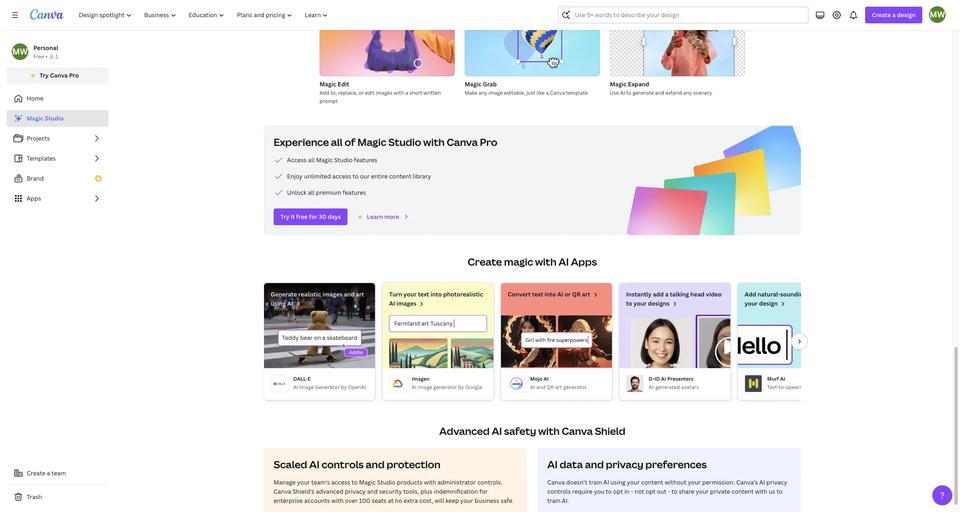 Task type: vqa. For each thing, say whether or not it's contained in the screenshot.


Task type: describe. For each thing, give the bounding box(es) containing it.
dall-e ai image generator by openai
[[293, 376, 366, 391]]

magic edit add to, replace, or edit images with a short written prompt
[[320, 80, 441, 105]]

try for try it free for 30 days
[[280, 213, 289, 221]]

controls inside canva doesn't train ai using your content without your permission. canva's ai privacy controls require you to opt in - not opt out - to share your private content with us to train ai.
[[548, 488, 571, 496]]

in
[[625, 488, 630, 496]]

any inside magic expand use ai to generate and extend any scenery
[[683, 89, 692, 96]]

at
[[388, 497, 394, 505]]

to right us
[[777, 488, 783, 496]]

your up not
[[627, 479, 640, 487]]

share
[[679, 488, 695, 496]]

enterprise
[[274, 497, 303, 505]]

images inside the magic edit add to, replace, or edit images with a short written prompt
[[376, 89, 393, 96]]

1 horizontal spatial privacy
[[606, 458, 644, 472]]

a inside the magic edit add to, replace, or edit images with a short written prompt
[[406, 89, 408, 96]]

realistic
[[298, 290, 321, 298]]

ai up team's
[[309, 458, 320, 472]]

1 vertical spatial features
[[343, 189, 366, 197]]

not
[[635, 488, 644, 496]]

extra
[[404, 497, 418, 505]]

generated
[[656, 384, 680, 391]]

text-
[[767, 384, 779, 391]]

short
[[410, 89, 422, 96]]

content for library
[[389, 172, 411, 180]]

expand
[[628, 80, 649, 88]]

magic up unlimited
[[316, 156, 333, 164]]

prompt
[[320, 98, 338, 105]]

1 horizontal spatial or
[[565, 290, 571, 298]]

unlock all premium features
[[287, 189, 366, 197]]

qr inside mojo ai ai and qr art generator
[[547, 384, 554, 391]]

to inside add natural-sounding voices to your design
[[828, 290, 834, 298]]

0 vertical spatial features
[[354, 156, 377, 164]]

images inside generate realistic images and art using ai
[[323, 290, 343, 298]]

mw button
[[929, 6, 946, 23]]

voices
[[808, 290, 826, 298]]

maria williams image for maria williams element
[[12, 43, 28, 60]]

doesn't
[[566, 479, 588, 487]]

templates
[[27, 154, 56, 162]]

of
[[345, 135, 356, 149]]

privacy inside manage your team's access to magic studio products with administrator controls. canva shield's advanced privacy and security tools, plus indemnification for enterprise accounts with over 100 seats at no extra cost, will keep your business safe.
[[345, 488, 366, 496]]

studio inside manage your team's access to magic studio products with administrator controls. canva shield's advanced privacy and security tools, plus indemnification for enterprise accounts with over 100 seats at no extra cost, will keep your business safe.
[[377, 479, 396, 487]]

try it free for 30 days button
[[274, 209, 348, 225]]

designs
[[648, 300, 670, 308]]

trash link
[[7, 489, 109, 506]]

ai left data
[[548, 458, 558, 472]]

create for create a design
[[872, 11, 891, 19]]

ai up the you
[[604, 479, 609, 487]]

with inside the magic edit add to, replace, or edit images with a short written prompt
[[394, 89, 404, 96]]

no
[[395, 497, 402, 505]]

magic expand image
[[610, 5, 745, 76]]

manage
[[274, 479, 296, 487]]

to down without on the bottom right
[[672, 488, 678, 496]]

us
[[769, 488, 775, 496]]

learn more
[[367, 213, 399, 221]]

magic inside magic grab make any image editable, just like a canva template
[[465, 80, 482, 88]]

murf ai text-to-speech voice generator
[[767, 376, 843, 391]]

d-id ai presenters ai-generated avatars
[[649, 376, 699, 391]]

use
[[610, 89, 619, 96]]

apps link
[[7, 190, 109, 207]]

with right magic
[[535, 255, 557, 269]]

art inside mojo ai ai and qr art generator
[[555, 384, 562, 391]]

Search search field
[[575, 7, 792, 23]]

access inside manage your team's access to magic studio products with administrator controls. canva shield's advanced privacy and security tools, plus indemnification for enterprise accounts with over 100 seats at no extra cost, will keep your business safe.
[[331, 479, 350, 487]]

magic grab image
[[465, 5, 600, 76]]

create magic with ai apps
[[468, 255, 597, 269]]

written
[[424, 89, 441, 96]]

0 vertical spatial controls
[[322, 458, 364, 472]]

generator
[[315, 384, 340, 391]]

imagen
[[412, 376, 430, 383]]

with down advanced
[[332, 497, 344, 505]]

a inside 'dropdown button'
[[893, 11, 896, 19]]

using inside generate realistic images and art using ai
[[271, 300, 286, 308]]

1 vertical spatial apps
[[571, 255, 597, 269]]

your inside instantly add a talking head video to your designs
[[634, 300, 647, 308]]

100
[[359, 497, 370, 505]]

for inside button
[[309, 213, 317, 221]]

create for create magic with ai apps
[[468, 255, 502, 269]]

mojo
[[530, 376, 543, 383]]

protection
[[387, 458, 441, 472]]

projects link
[[7, 130, 109, 147]]

unlimited
[[304, 172, 331, 180]]

to inside manage your team's access to magic studio products with administrator controls. canva shield's advanced privacy and security tools, plus indemnification for enterprise accounts with over 100 seats at no extra cost, will keep your business safe.
[[352, 479, 358, 487]]

try canva pro button
[[7, 68, 109, 83]]

unlock
[[287, 189, 307, 197]]

and inside manage your team's access to magic studio products with administrator controls. canva shield's advanced privacy and security tools, plus indemnification for enterprise accounts with over 100 seats at no extra cost, will keep your business safe.
[[367, 488, 378, 496]]

a inside button
[[47, 469, 50, 477]]

controls.
[[478, 479, 502, 487]]

2 opt from the left
[[646, 488, 656, 496]]

ai inside generate realistic images and art using ai
[[287, 300, 293, 308]]

1 horizontal spatial pro
[[480, 135, 498, 149]]

list containing access all magic studio features
[[274, 155, 431, 198]]

generator inside imagen ai image generator by google
[[434, 384, 457, 391]]

without
[[665, 479, 687, 487]]

your up shield's
[[297, 479, 310, 487]]

your down indemnification
[[461, 497, 473, 505]]

ai inside d-id ai presenters ai-generated avatars
[[661, 376, 666, 383]]

generator for add natural-sounding voices to your design
[[819, 384, 843, 391]]

home
[[27, 94, 43, 102]]

sounding
[[781, 290, 807, 298]]

with inside canva doesn't train ai using your content without your permission. canva's ai privacy controls require you to opt in - not opt out - to share your private content with us to train ai.
[[755, 488, 768, 496]]

ai right convert
[[558, 290, 563, 298]]

projects
[[27, 134, 50, 142]]

to-
[[779, 384, 786, 391]]

image inside imagen ai image generator by google
[[418, 384, 432, 391]]

team
[[52, 469, 66, 477]]

security
[[379, 488, 402, 496]]

extend
[[666, 89, 682, 96]]

magic
[[504, 255, 533, 269]]

turn
[[389, 290, 402, 298]]

with up library
[[423, 135, 445, 149]]

pro inside button
[[69, 71, 79, 79]]

business
[[475, 497, 499, 505]]

advanced
[[439, 424, 490, 438]]

permission.
[[702, 479, 735, 487]]

studio up library
[[389, 135, 421, 149]]

mojo ai ai and qr art generator
[[530, 376, 587, 391]]

group for magic expand
[[610, 5, 745, 76]]

0 vertical spatial qr
[[572, 290, 581, 298]]

design inside add natural-sounding voices to your design
[[759, 300, 778, 308]]

a inside magic grab make any image editable, just like a canva template
[[546, 89, 549, 96]]

data
[[560, 458, 583, 472]]

access inside list
[[332, 172, 351, 180]]

just
[[527, 89, 536, 96]]

magic edit group
[[320, 5, 455, 106]]

scaled
[[274, 458, 307, 472]]

more
[[384, 213, 399, 221]]

e
[[308, 376, 311, 383]]

using inside canva doesn't train ai using your content without your permission. canva's ai privacy controls require you to opt in - not opt out - to share your private content with us to train ai.
[[611, 479, 626, 487]]

generate
[[271, 290, 297, 298]]

instantly add a talking head video to your designs
[[626, 290, 722, 308]]

for inside manage your team's access to magic studio products with administrator controls. canva shield's advanced privacy and security tools, plus indemnification for enterprise accounts with over 100 seats at no extra cost, will keep your business safe.
[[480, 488, 488, 496]]

magic inside manage your team's access to magic studio products with administrator controls. canva shield's advanced privacy and security tools, plus indemnification for enterprise accounts with over 100 seats at no extra cost, will keep your business safe.
[[359, 479, 376, 487]]

all for of
[[331, 135, 343, 149]]

top level navigation element
[[73, 7, 335, 23]]

will
[[435, 497, 444, 505]]

create a design
[[872, 11, 916, 19]]

free
[[33, 53, 44, 60]]

tools,
[[403, 488, 419, 496]]

your inside turn your text into photorealistic ai images
[[404, 290, 417, 298]]

generator for convert text into ai or qr art
[[563, 384, 587, 391]]

0 vertical spatial train
[[589, 479, 602, 487]]

create a team button
[[7, 465, 109, 482]]

advanced ai safety with canva shield
[[439, 424, 626, 438]]

to right the you
[[606, 488, 612, 496]]

private
[[710, 488, 730, 496]]

apps inside 'apps' link
[[27, 194, 41, 202]]

image inside magic grab make any image editable, just like a canva template
[[489, 89, 503, 96]]

days
[[328, 213, 341, 221]]

learn
[[367, 213, 383, 221]]

add inside add natural-sounding voices to your design
[[745, 290, 756, 298]]

require
[[572, 488, 593, 496]]

2 horizontal spatial content
[[732, 488, 754, 496]]

text inside turn your text into photorealistic ai images
[[418, 290, 429, 298]]

id
[[655, 376, 660, 383]]

magic expand group
[[610, 5, 745, 97]]



Task type: locate. For each thing, give the bounding box(es) containing it.
1 horizontal spatial by
[[458, 384, 464, 391]]

canva doesn't train ai using your content without your permission. canva's ai privacy controls require you to opt in - not opt out - to share your private content with us to train ai.
[[548, 479, 788, 505]]

0 horizontal spatial apps
[[27, 194, 41, 202]]

1 horizontal spatial controls
[[548, 488, 571, 496]]

by left google
[[458, 384, 464, 391]]

2 horizontal spatial generator
[[819, 384, 843, 391]]

dall-
[[293, 376, 308, 383]]

convert
[[508, 290, 531, 298]]

ai down dall-
[[293, 384, 298, 391]]

to inside list
[[353, 172, 359, 180]]

your right "share"
[[696, 488, 709, 496]]

products
[[397, 479, 423, 487]]

try canva pro
[[40, 71, 79, 79]]

2 horizontal spatial privacy
[[767, 479, 788, 487]]

0 vertical spatial images
[[376, 89, 393, 96]]

1 horizontal spatial try
[[280, 213, 289, 221]]

1 horizontal spatial text
[[532, 290, 543, 298]]

to inside magic expand use ai to generate and extend any scenery
[[626, 89, 632, 96]]

images right edit
[[376, 89, 393, 96]]

to left our on the left top of page
[[353, 172, 359, 180]]

opt left in
[[613, 488, 623, 496]]

add natural-sounding voices to your design
[[745, 290, 834, 308]]

or inside the magic edit add to, replace, or edit images with a short written prompt
[[359, 89, 364, 96]]

ai inside murf ai text-to-speech voice generator
[[780, 376, 785, 383]]

magic up make
[[465, 80, 482, 88]]

access all magic studio features
[[287, 156, 377, 164]]

maria williams element
[[12, 43, 28, 60]]

all right access
[[308, 156, 315, 164]]

1 horizontal spatial apps
[[571, 255, 597, 269]]

ai right id
[[661, 376, 666, 383]]

ai down turn
[[389, 300, 395, 308]]

create inside create a team button
[[27, 469, 45, 477]]

1 horizontal spatial for
[[480, 488, 488, 496]]

magic expand use ai to generate and extend any scenery
[[610, 80, 712, 96]]

magic edit image
[[320, 5, 455, 76]]

maria williams image
[[929, 6, 946, 23], [929, 6, 946, 23], [12, 43, 28, 60]]

and up security
[[366, 458, 385, 472]]

0 vertical spatial access
[[332, 172, 351, 180]]

1 vertical spatial access
[[331, 479, 350, 487]]

and right the realistic
[[344, 290, 355, 298]]

ai inside magic expand use ai to generate and extend any scenery
[[620, 89, 625, 96]]

text right turn
[[418, 290, 429, 298]]

voice
[[805, 384, 818, 391]]

0 vertical spatial image
[[489, 89, 503, 96]]

0 horizontal spatial using
[[271, 300, 286, 308]]

0 horizontal spatial any
[[479, 89, 487, 96]]

try for try canva pro
[[40, 71, 49, 79]]

list containing magic studio
[[7, 110, 109, 207]]

ai down mojo
[[530, 384, 535, 391]]

personal
[[33, 44, 58, 52]]

maria williams image for mw dropdown button
[[929, 6, 946, 23]]

any right extend
[[683, 89, 692, 96]]

generator inside murf ai text-to-speech voice generator
[[819, 384, 843, 391]]

ai right canva's at the bottom of the page
[[760, 479, 765, 487]]

2 - from the left
[[668, 488, 670, 496]]

1 vertical spatial pro
[[480, 135, 498, 149]]

to down expand
[[626, 89, 632, 96]]

2 vertical spatial images
[[397, 300, 417, 308]]

for up business
[[480, 488, 488, 496]]

image down the grab
[[489, 89, 503, 96]]

it
[[291, 213, 295, 221]]

for left 30
[[309, 213, 317, 221]]

train left ai.
[[548, 497, 561, 505]]

magic down home
[[27, 114, 44, 122]]

1 horizontal spatial list
[[274, 155, 431, 198]]

ai up convert text into ai or qr art
[[559, 255, 569, 269]]

shield
[[595, 424, 626, 438]]

canva inside magic grab make any image editable, just like a canva template
[[550, 89, 565, 96]]

features up our on the left top of page
[[354, 156, 377, 164]]

ai inside dall-e ai image generator by openai
[[293, 384, 298, 391]]

train
[[589, 479, 602, 487], [548, 497, 561, 505]]

2 by from the left
[[458, 384, 464, 391]]

1 vertical spatial image
[[418, 384, 432, 391]]

1 opt from the left
[[613, 488, 623, 496]]

1 vertical spatial controls
[[548, 488, 571, 496]]

1 horizontal spatial -
[[668, 488, 670, 496]]

and right data
[[585, 458, 604, 472]]

library
[[413, 172, 431, 180]]

2 vertical spatial content
[[732, 488, 754, 496]]

out
[[657, 488, 667, 496]]

magic up to, at the left of the page
[[320, 80, 336, 88]]

opt
[[613, 488, 623, 496], [646, 488, 656, 496]]

1 horizontal spatial group
[[465, 5, 600, 76]]

magic up use
[[610, 80, 627, 88]]

0 horizontal spatial try
[[40, 71, 49, 79]]

generator inside mojo ai ai and qr art generator
[[563, 384, 587, 391]]

your up "share"
[[688, 479, 701, 487]]

into right convert
[[545, 290, 556, 298]]

using down generate
[[271, 300, 286, 308]]

studio down home link
[[45, 114, 64, 122]]

preferences
[[646, 458, 707, 472]]

2 text from the left
[[532, 290, 543, 298]]

canva inside canva doesn't train ai using your content without your permission. canva's ai privacy controls require you to opt in - not opt out - to share your private content with us to train ai.
[[548, 479, 565, 487]]

text
[[418, 290, 429, 298], [532, 290, 543, 298]]

2 horizontal spatial create
[[872, 11, 891, 19]]

0 vertical spatial add
[[320, 89, 329, 96]]

2 vertical spatial all
[[308, 189, 315, 197]]

0 horizontal spatial opt
[[613, 488, 623, 496]]

2 generator from the left
[[563, 384, 587, 391]]

1 horizontal spatial train
[[589, 479, 602, 487]]

and left extend
[[655, 89, 664, 96]]

studio down of
[[334, 156, 353, 164]]

0 horizontal spatial create
[[27, 469, 45, 477]]

ai up to-
[[780, 376, 785, 383]]

your
[[404, 290, 417, 298], [634, 300, 647, 308], [745, 300, 758, 308], [297, 479, 310, 487], [627, 479, 640, 487], [688, 479, 701, 487], [696, 488, 709, 496], [461, 497, 473, 505]]

1 into from the left
[[431, 290, 442, 298]]

add inside the magic edit add to, replace, or edit images with a short written prompt
[[320, 89, 329, 96]]

try it free for 30 days
[[280, 213, 341, 221]]

privacy inside canva doesn't train ai using your content without your permission. canva's ai privacy controls require you to opt in - not opt out - to share your private content with us to train ai.
[[767, 479, 788, 487]]

create inside create a design 'dropdown button'
[[872, 11, 891, 19]]

0 vertical spatial all
[[331, 135, 343, 149]]

1 horizontal spatial generator
[[563, 384, 587, 391]]

ai inside imagen ai image generator by google
[[412, 384, 417, 391]]

create a design button
[[866, 7, 923, 23]]

speech
[[786, 384, 804, 391]]

add
[[320, 89, 329, 96], [745, 290, 756, 298]]

all left of
[[331, 135, 343, 149]]

into inside turn your text into photorealistic ai images
[[431, 290, 442, 298]]

0 horizontal spatial controls
[[322, 458, 364, 472]]

1 vertical spatial images
[[323, 290, 343, 298]]

1 vertical spatial try
[[280, 213, 289, 221]]

all for premium
[[308, 189, 315, 197]]

2 horizontal spatial images
[[397, 300, 417, 308]]

ai data and privacy preferences
[[548, 458, 707, 472]]

and
[[655, 89, 664, 96], [344, 290, 355, 298], [536, 384, 546, 391], [366, 458, 385, 472], [585, 458, 604, 472], [367, 488, 378, 496]]

0 vertical spatial try
[[40, 71, 49, 79]]

1 generator from the left
[[434, 384, 457, 391]]

templates link
[[7, 150, 109, 167]]

0 horizontal spatial images
[[323, 290, 343, 298]]

access up advanced
[[331, 479, 350, 487]]

access down access all magic studio features
[[332, 172, 351, 180]]

1 horizontal spatial add
[[745, 290, 756, 298]]

1 horizontal spatial using
[[611, 479, 626, 487]]

make
[[465, 89, 478, 96]]

magic grab make any image editable, just like a canva template
[[465, 80, 588, 96]]

generate realistic images and art using ai
[[271, 290, 364, 308]]

design left mw dropdown button
[[897, 11, 916, 19]]

content
[[389, 172, 411, 180], [641, 479, 664, 487], [732, 488, 754, 496]]

google
[[466, 384, 483, 391]]

cost,
[[419, 497, 433, 505]]

0 vertical spatial using
[[271, 300, 286, 308]]

1 horizontal spatial create
[[468, 255, 502, 269]]

1 vertical spatial create
[[468, 255, 502, 269]]

talking
[[670, 290, 689, 298]]

magic grab group
[[465, 5, 600, 97]]

enjoy
[[287, 172, 303, 180]]

ai inside turn your text into photorealistic ai images
[[389, 300, 395, 308]]

1 vertical spatial content
[[641, 479, 664, 487]]

None search field
[[559, 7, 809, 23]]

and inside mojo ai ai and qr art generator
[[536, 384, 546, 391]]

safe.
[[501, 497, 514, 505]]

1 vertical spatial using
[[611, 479, 626, 487]]

privacy up us
[[767, 479, 788, 487]]

scaled ai controls and protection
[[274, 458, 441, 472]]

canva inside button
[[50, 71, 68, 79]]

and down mojo
[[536, 384, 546, 391]]

0 vertical spatial privacy
[[606, 458, 644, 472]]

any inside magic grab make any image editable, just like a canva template
[[479, 89, 487, 96]]

1 - from the left
[[631, 488, 633, 496]]

try inside try canva pro button
[[40, 71, 49, 79]]

ai down imagen
[[412, 384, 417, 391]]

avatars
[[681, 384, 699, 391]]

to,
[[331, 89, 337, 96]]

0 horizontal spatial -
[[631, 488, 633, 496]]

our
[[360, 172, 370, 180]]

1 vertical spatial design
[[759, 300, 778, 308]]

imagen ai image generator by google
[[412, 376, 483, 391]]

administrator
[[438, 479, 476, 487]]

by left openai
[[341, 384, 347, 391]]

2 horizontal spatial group
[[610, 5, 745, 76]]

art inside generate realistic images and art using ai
[[356, 290, 364, 298]]

a inside instantly add a talking head video to your designs
[[665, 290, 669, 298]]

using up in
[[611, 479, 626, 487]]

ai right use
[[620, 89, 625, 96]]

magic inside the magic edit add to, replace, or edit images with a short written prompt
[[320, 80, 336, 88]]

images right the realistic
[[323, 290, 343, 298]]

to inside instantly add a talking head video to your designs
[[626, 300, 632, 308]]

2 vertical spatial privacy
[[345, 488, 366, 496]]

pro
[[69, 71, 79, 79], [480, 135, 498, 149]]

natural-
[[758, 290, 781, 298]]

30
[[319, 213, 326, 221]]

into left photorealistic
[[431, 290, 442, 298]]

1 horizontal spatial images
[[376, 89, 393, 96]]

opt left out
[[646, 488, 656, 496]]

apps
[[27, 194, 41, 202], [571, 255, 597, 269]]

your down instantly
[[634, 300, 647, 308]]

2 vertical spatial create
[[27, 469, 45, 477]]

to
[[626, 89, 632, 96], [353, 172, 359, 180], [828, 290, 834, 298], [626, 300, 632, 308], [352, 479, 358, 487], [606, 488, 612, 496], [672, 488, 678, 496], [777, 488, 783, 496]]

0 vertical spatial create
[[872, 11, 891, 19]]

list
[[7, 110, 109, 207], [274, 155, 431, 198]]

1 vertical spatial all
[[308, 156, 315, 164]]

canva's
[[737, 479, 758, 487]]

0 vertical spatial design
[[897, 11, 916, 19]]

ai down generate
[[287, 300, 293, 308]]

- right out
[[668, 488, 670, 496]]

0 horizontal spatial privacy
[[345, 488, 366, 496]]

0 horizontal spatial or
[[359, 89, 364, 96]]

access
[[287, 156, 307, 164]]

privacy up over
[[345, 488, 366, 496]]

0 horizontal spatial add
[[320, 89, 329, 96]]

to down scaled ai controls and protection
[[352, 479, 358, 487]]

2 group from the left
[[465, 5, 600, 76]]

1 horizontal spatial into
[[545, 290, 556, 298]]

0 horizontal spatial list
[[7, 110, 109, 207]]

- right in
[[631, 488, 633, 496]]

0 vertical spatial content
[[389, 172, 411, 180]]

your inside add natural-sounding voices to your design
[[745, 300, 758, 308]]

0 horizontal spatial by
[[341, 384, 347, 391]]

1 horizontal spatial qr
[[572, 290, 581, 298]]

experience
[[274, 135, 329, 149]]

2 horizontal spatial art
[[582, 290, 590, 298]]

add left natural-
[[745, 290, 756, 298]]

all
[[331, 135, 343, 149], [308, 156, 315, 164], [308, 189, 315, 197]]

privacy up in
[[606, 458, 644, 472]]

content up out
[[641, 479, 664, 487]]

and inside magic expand use ai to generate and extend any scenery
[[655, 89, 664, 96]]

canva inside manage your team's access to magic studio products with administrator controls. canva shield's advanced privacy and security tools, plus indemnification for enterprise accounts with over 100 seats at no extra cost, will keep your business safe.
[[274, 488, 291, 496]]

ai left 'safety'
[[492, 424, 502, 438]]

premium
[[316, 189, 341, 197]]

0 vertical spatial pro
[[69, 71, 79, 79]]

grab
[[483, 80, 497, 88]]

0 horizontal spatial pro
[[69, 71, 79, 79]]

0 vertical spatial apps
[[27, 194, 41, 202]]

by inside dall-e ai image generator by openai
[[341, 384, 347, 391]]

with right 'safety'
[[538, 424, 560, 438]]

with up the plus
[[424, 479, 436, 487]]

0 horizontal spatial train
[[548, 497, 561, 505]]

seats
[[372, 497, 387, 505]]

by inside imagen ai image generator by google
[[458, 384, 464, 391]]

openai
[[348, 384, 366, 391]]

1 group from the left
[[320, 5, 455, 76]]

murf
[[767, 376, 779, 383]]

entire
[[371, 172, 388, 180]]

controls
[[322, 458, 364, 472], [548, 488, 571, 496]]

try left it
[[280, 213, 289, 221]]

2 any from the left
[[683, 89, 692, 96]]

3 group from the left
[[610, 5, 745, 76]]

3 generator from the left
[[819, 384, 843, 391]]

with left us
[[755, 488, 768, 496]]

features down enjoy unlimited access to our entire content library
[[343, 189, 366, 197]]

0 horizontal spatial qr
[[547, 384, 554, 391]]

group
[[320, 5, 455, 76], [465, 5, 600, 76], [610, 5, 745, 76]]

indemnification
[[434, 488, 478, 496]]

home link
[[7, 90, 109, 107]]

0 horizontal spatial image
[[418, 384, 432, 391]]

0 horizontal spatial into
[[431, 290, 442, 298]]

for
[[309, 213, 317, 221], [480, 488, 488, 496]]

magic up 100
[[359, 479, 376, 487]]

your right turn
[[404, 290, 417, 298]]

add
[[653, 290, 664, 298]]

manage your team's access to magic studio products with administrator controls. canva shield's advanced privacy and security tools, plus indemnification for enterprise accounts with over 100 seats at no extra cost, will keep your business safe.
[[274, 479, 514, 505]]

studio up security
[[377, 479, 396, 487]]

accounts
[[304, 497, 330, 505]]

add left to, at the left of the page
[[320, 89, 329, 96]]

trash
[[27, 493, 42, 501]]

1 vertical spatial for
[[480, 488, 488, 496]]

2 into from the left
[[545, 290, 556, 298]]

and inside generate realistic images and art using ai
[[344, 290, 355, 298]]

all right unlock
[[308, 189, 315, 197]]

content right entire
[[389, 172, 411, 180]]

design inside create a design 'dropdown button'
[[897, 11, 916, 19]]

1 vertical spatial or
[[565, 290, 571, 298]]

convert text into ai or qr art
[[508, 290, 590, 298]]

safety
[[504, 424, 536, 438]]

?
[[940, 490, 945, 502]]

try inside try it free for 30 days button
[[280, 213, 289, 221]]

group for magic grab
[[465, 5, 600, 76]]

0 horizontal spatial group
[[320, 5, 455, 76]]

0 horizontal spatial text
[[418, 290, 429, 298]]

to right 'voices'
[[828, 290, 834, 298]]

0 vertical spatial for
[[309, 213, 317, 221]]

0 vertical spatial or
[[359, 89, 364, 96]]

1 horizontal spatial any
[[683, 89, 692, 96]]

1 horizontal spatial image
[[489, 89, 503, 96]]

enjoy unlimited access to our entire content library
[[287, 172, 431, 180]]

ai.
[[562, 497, 569, 505]]

0 horizontal spatial art
[[356, 290, 364, 298]]

create for create a team
[[27, 469, 45, 477]]

1 by from the left
[[341, 384, 347, 391]]

content down canva's at the bottom of the page
[[732, 488, 754, 496]]

1 vertical spatial privacy
[[767, 479, 788, 487]]

1 vertical spatial qr
[[547, 384, 554, 391]]

controls up team's
[[322, 458, 364, 472]]

to down instantly
[[626, 300, 632, 308]]

ai right mojo
[[544, 376, 549, 383]]

shield's
[[293, 488, 315, 496]]

controls up ai.
[[548, 488, 571, 496]]

0 horizontal spatial content
[[389, 172, 411, 180]]

1 text from the left
[[418, 290, 429, 298]]

with left short
[[394, 89, 404, 96]]

1 horizontal spatial art
[[555, 384, 562, 391]]

group for magic edit
[[320, 5, 455, 76]]

any down the grab
[[479, 89, 487, 96]]

1 vertical spatial add
[[745, 290, 756, 298]]

1 horizontal spatial design
[[897, 11, 916, 19]]

1 horizontal spatial opt
[[646, 488, 656, 496]]

privacy
[[606, 458, 644, 472], [767, 479, 788, 487], [345, 488, 366, 496]]

text right convert
[[532, 290, 543, 298]]

try down •
[[40, 71, 49, 79]]

train up the you
[[589, 479, 602, 487]]

magic right of
[[358, 135, 386, 149]]

image down imagen
[[418, 384, 432, 391]]

all for magic
[[308, 156, 315, 164]]

art
[[356, 290, 364, 298], [582, 290, 590, 298], [555, 384, 562, 391]]

you
[[594, 488, 605, 496]]

and up seats
[[367, 488, 378, 496]]

like
[[537, 89, 545, 96]]

0 horizontal spatial design
[[759, 300, 778, 308]]

0 horizontal spatial generator
[[434, 384, 457, 391]]

1 horizontal spatial content
[[641, 479, 664, 487]]

design down natural-
[[759, 300, 778, 308]]

content for without
[[641, 479, 664, 487]]

1 vertical spatial train
[[548, 497, 561, 505]]

your down natural-
[[745, 300, 758, 308]]

images inside turn your text into photorealistic ai images
[[397, 300, 417, 308]]

images down turn
[[397, 300, 417, 308]]

magic inside magic expand use ai to generate and extend any scenery
[[610, 80, 627, 88]]

1 any from the left
[[479, 89, 487, 96]]

video
[[706, 290, 722, 298]]



